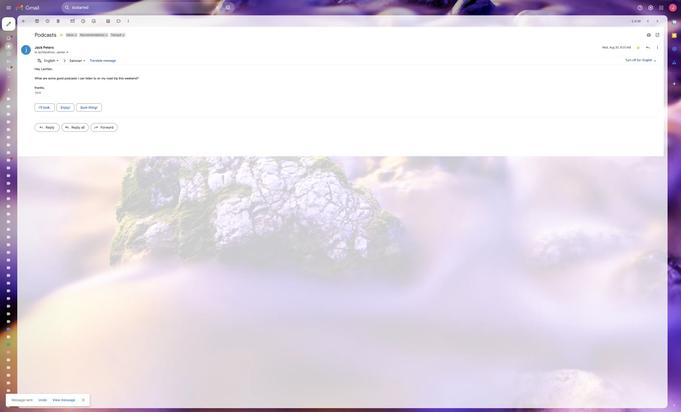 Task type: describe. For each thing, give the bounding box(es) containing it.
are
[[43, 77, 47, 80]]

delete image
[[56, 19, 61, 24]]

message for view message
[[61, 399, 75, 403]]

move to inbox image
[[106, 19, 111, 24]]

8:00 am
[[621, 46, 632, 49]]

recommendations
[[80, 33, 105, 37]]

newer image
[[646, 19, 651, 24]]

podcasts
[[65, 77, 77, 80]]

good
[[57, 77, 64, 80]]

older image
[[656, 19, 660, 24]]

1 horizontal spatial to
[[94, 77, 96, 80]]

Search mail text field
[[72, 5, 212, 10]]

add to tasks image
[[91, 19, 96, 24]]

reply link
[[35, 123, 60, 132]]

archive image
[[35, 19, 39, 24]]

reply for reply
[[46, 126, 54, 130]]

this
[[119, 77, 124, 80]]

1 horizontal spatial english
[[643, 58, 653, 62]]

gmail image
[[15, 3, 42, 13]]

search mail image
[[63, 3, 72, 12]]

what
[[35, 77, 42, 80]]

tranquil
[[111, 33, 121, 37]]

thanks,
[[35, 86, 45, 90]]

weekend?
[[125, 77, 139, 80]]

Starred checkbox
[[636, 45, 641, 50]]

settings image
[[648, 5, 654, 11]]

message for translate message
[[103, 59, 116, 63]]

wed, aug 30, 8:00 am
[[603, 46, 632, 49]]

starred image
[[636, 45, 641, 50]]

i'll
[[39, 106, 42, 110]]

i
[[78, 77, 79, 80]]

labels image
[[116, 19, 121, 24]]

look.
[[43, 106, 51, 110]]

more image
[[126, 19, 131, 24]]

all
[[81, 126, 85, 130]]

inbox button
[[66, 33, 74, 37]]

30,
[[616, 46, 620, 49]]

on
[[97, 77, 101, 80]]

88
[[638, 19, 641, 23]]

turn
[[626, 58, 632, 62]]

sent
[[26, 399, 33, 403]]

samoan option
[[70, 58, 82, 64]]

main menu image
[[6, 5, 12, 11]]

undo alert
[[37, 397, 49, 405]]

thanks, jack
[[35, 86, 46, 94]]

,
[[55, 51, 56, 54]]

support image
[[638, 5, 644, 11]]

1 jack from the top
[[35, 45, 42, 50]]

can
[[80, 77, 85, 80]]

translate message
[[90, 59, 116, 63]]

road
[[107, 77, 113, 80]]

samoan
[[70, 59, 82, 63]]

view message link
[[51, 397, 77, 405]]

listen
[[86, 77, 93, 80]]

sure
[[80, 106, 88, 110]]



Task type: vqa. For each thing, say whether or not it's contained in the screenshot.
Wed, Aug 30, 8:00 AM 'cell'
yes



Task type: locate. For each thing, give the bounding box(es) containing it.
lachlan,
[[41, 67, 53, 71]]

message
[[12, 399, 25, 403]]

trip
[[114, 77, 118, 80]]

1 horizontal spatial reply
[[71, 126, 80, 130]]

i'll look. button
[[35, 104, 55, 112]]

to down "jack peters"
[[35, 51, 37, 54]]

i'll look.
[[39, 106, 51, 110]]

0 vertical spatial jack
[[35, 45, 42, 50]]

jack down 'thanks,'
[[35, 91, 41, 94]]

english down to lachlandinoo , james
[[44, 59, 55, 63]]

recommendations button
[[79, 33, 105, 37]]

alert
[[6, 11, 674, 407]]

peters
[[43, 45, 54, 50]]

english option
[[44, 58, 55, 64]]

jack up lachlandinoo
[[35, 45, 42, 50]]

view
[[53, 399, 60, 403]]

english list box
[[44, 58, 60, 64]]

wed, aug 30, 8:00 am cell
[[603, 45, 632, 50]]

hey
[[35, 67, 40, 71]]

message right translate
[[103, 59, 116, 63]]

reply all link
[[62, 123, 89, 132]]

view message
[[53, 399, 75, 403]]

2 jack from the top
[[35, 91, 41, 94]]

to lachlandinoo , james
[[35, 51, 65, 54]]

tab list
[[668, 15, 682, 396]]

message right view
[[61, 399, 75, 403]]

what are some good podcasts i can listen to on my road trip this weekend?
[[35, 77, 139, 80]]

alert containing message sent
[[6, 11, 674, 407]]

0 horizontal spatial message
[[61, 399, 75, 403]]

jack inside thanks, jack
[[35, 91, 41, 94]]

for:
[[637, 58, 642, 62]]

jack
[[35, 45, 42, 50], [35, 91, 41, 94]]

turn off for: english
[[626, 58, 653, 62]]

samoan list box
[[70, 58, 87, 64]]

message inside alert
[[61, 399, 75, 403]]

snooze image
[[81, 19, 86, 24]]

tranquil button
[[110, 33, 122, 37]]

1 horizontal spatial message
[[103, 59, 116, 63]]

enjoy! button
[[57, 104, 74, 112]]

sure thing!
[[80, 106, 98, 110]]

forward link
[[91, 123, 118, 132]]

0 vertical spatial to
[[35, 51, 37, 54]]

back to starred image
[[21, 19, 26, 24]]

inbox
[[67, 33, 74, 37]]

english inside list box
[[44, 59, 55, 63]]

jack peters
[[35, 45, 54, 50]]

undo
[[38, 399, 47, 403]]

0 vertical spatial message
[[103, 59, 116, 63]]

english
[[643, 58, 653, 62], [44, 59, 55, 63]]

1 vertical spatial to
[[94, 77, 96, 80]]

navigation
[[0, 15, 58, 413]]

reply
[[46, 126, 54, 130], [71, 126, 80, 130]]

english right for:
[[643, 58, 653, 62]]

0 horizontal spatial to
[[35, 51, 37, 54]]

5 of 88
[[632, 19, 641, 23]]

off
[[633, 58, 637, 62]]

forward
[[101, 126, 114, 130]]

message
[[103, 59, 116, 63], [61, 399, 75, 403]]

enjoy!
[[61, 106, 70, 110]]

some
[[48, 77, 56, 80]]

report spam image
[[45, 19, 50, 24]]

message sent
[[12, 399, 33, 403]]

advanced search options image
[[223, 3, 233, 12]]

aug
[[610, 46, 615, 49]]

wed,
[[603, 46, 609, 49]]

reply for reply all
[[71, 126, 80, 130]]

1 vertical spatial jack
[[35, 91, 41, 94]]

reply left all
[[71, 126, 80, 130]]

lachlandinoo
[[38, 51, 55, 54]]

hey lachlan,
[[35, 67, 54, 71]]

translate
[[90, 59, 103, 63]]

1 vertical spatial message
[[61, 399, 75, 403]]

5
[[632, 19, 634, 23]]

james
[[56, 51, 65, 54]]

to left on
[[94, 77, 96, 80]]

None search field
[[62, 2, 235, 13]]

clear search image
[[213, 3, 222, 12]]

thing!
[[88, 106, 98, 110]]

2 reply from the left
[[71, 126, 80, 130]]

0 horizontal spatial reply
[[46, 126, 54, 130]]

reply down look.
[[46, 126, 54, 130]]

0 horizontal spatial english
[[44, 59, 55, 63]]

sure thing! button
[[76, 104, 102, 112]]

podcasts
[[35, 32, 56, 38]]

of
[[635, 19, 637, 23]]

reply all
[[71, 126, 85, 130]]

1 reply from the left
[[46, 126, 54, 130]]

my
[[102, 77, 106, 80]]

show details image
[[66, 51, 69, 54]]

to
[[35, 51, 37, 54], [94, 77, 96, 80]]



